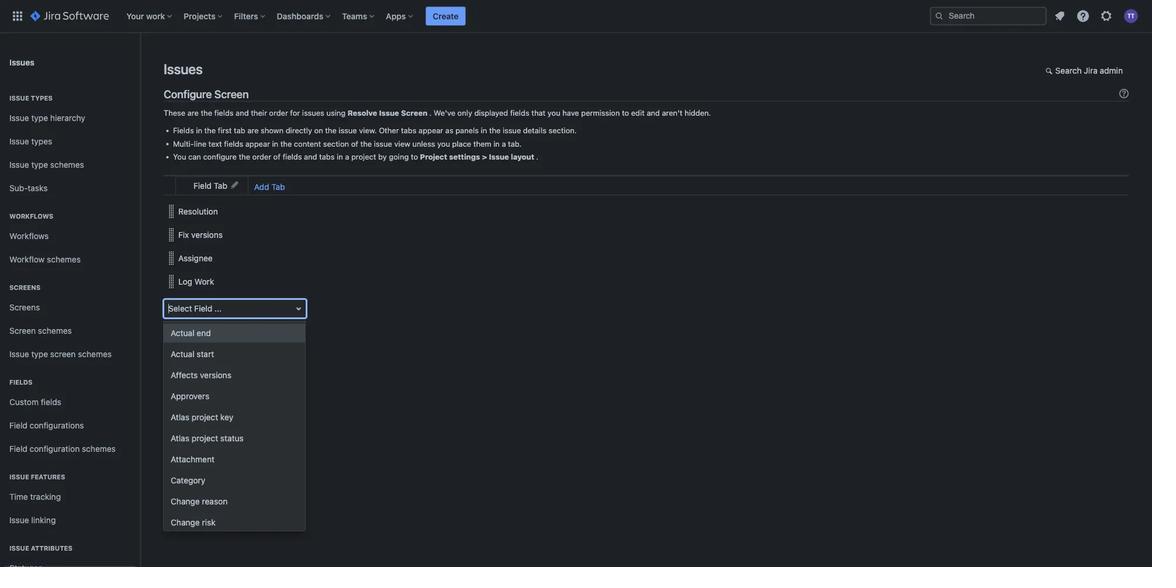 Task type: describe. For each thing, give the bounding box(es) containing it.
workflows for workflows link
[[9, 231, 49, 241]]

actual end link
[[164, 324, 305, 343]]

tasks
[[28, 183, 48, 193]]

we've
[[434, 108, 455, 117]]

2 horizontal spatial issue
[[503, 126, 521, 135]]

in up line
[[196, 126, 202, 135]]

permission
[[581, 108, 620, 117]]

screens link
[[5, 296, 136, 319]]

hierarchy
[[50, 113, 85, 123]]

issue attributes
[[9, 544, 72, 552]]

sidebar navigation image
[[127, 47, 153, 70]]

add
[[217, 321, 230, 330]]

panels
[[455, 126, 479, 135]]

0 horizontal spatial issue
[[339, 126, 357, 135]]

sub-
[[9, 183, 28, 193]]

your work
[[126, 11, 165, 21]]

other
[[379, 126, 399, 135]]

settings image
[[1100, 9, 1114, 23]]

schemes inside issue type schemes link
[[50, 160, 84, 170]]

search jira admin link
[[1040, 62, 1129, 81]]

tab for field tab
[[214, 181, 227, 190]]

primary element
[[7, 0, 930, 32]]

workflows group
[[5, 200, 136, 275]]

. inside fields in the first tab are shown directly on the issue view. other tabs appear as panels in the issue details section. multi-line text fields appear in the content section of the issue view unless you place them in a tab. you can configure the order of fields and tabs in a project by going to project settings > issue layout .
[[536, 152, 538, 161]]

add
[[254, 182, 269, 191]]

small image
[[1046, 66, 1055, 75]]

type for schemes
[[31, 160, 48, 170]]

banner containing your work
[[0, 0, 1152, 33]]

the down configure screen
[[201, 108, 212, 117]]

1 vertical spatial appear
[[245, 139, 270, 148]]

actual end
[[171, 328, 211, 338]]

dashboards
[[277, 11, 323, 21]]

change risk link
[[164, 513, 305, 532]]

these
[[164, 108, 185, 117]]

that
[[532, 108, 546, 117]]

unless
[[412, 139, 435, 148]]

multi-
[[173, 139, 194, 148]]

project for key
[[192, 412, 218, 422]]

tracking
[[30, 492, 61, 502]]

2 horizontal spatial and
[[647, 108, 660, 117]]

field
[[192, 321, 207, 330]]

screen schemes link
[[5, 319, 136, 343]]

your profile and settings image
[[1124, 9, 1138, 23]]

schemes inside field configuration schemes link
[[82, 444, 116, 454]]

actual start
[[171, 349, 214, 359]]

schemes inside issue type screen schemes link
[[78, 349, 112, 359]]

to left edit
[[622, 108, 629, 117]]

issue types group
[[5, 82, 136, 203]]

1 vertical spatial screen
[[401, 108, 427, 117]]

1 horizontal spatial appear
[[419, 126, 443, 135]]

field for field tab
[[193, 181, 212, 190]]

directly
[[286, 126, 312, 135]]

issue linking
[[9, 515, 56, 525]]

issue for issue type schemes
[[9, 160, 29, 170]]

issue for issue types
[[9, 94, 29, 102]]

issue types link
[[5, 130, 136, 153]]

fix versions
[[178, 230, 223, 240]]

category
[[171, 476, 205, 485]]

time
[[9, 492, 28, 502]]

using
[[326, 108, 346, 117]]

screen schemes
[[9, 326, 72, 336]]

atlas for atlas project status
[[171, 433, 189, 443]]

their
[[251, 108, 267, 117]]

custom fields link
[[5, 390, 136, 414]]

create
[[433, 11, 459, 21]]

work
[[195, 277, 214, 286]]

workflows link
[[5, 224, 136, 248]]

>
[[482, 152, 487, 161]]

start
[[197, 349, 214, 359]]

line
[[194, 139, 206, 148]]

them
[[473, 139, 491, 148]]

status
[[220, 433, 244, 443]]

field for field configurations
[[9, 421, 27, 430]]

actual start link
[[164, 345, 305, 364]]

type for hierarchy
[[31, 113, 48, 123]]

for
[[290, 108, 300, 117]]

the right on
[[325, 126, 337, 135]]

attributes
[[31, 544, 72, 552]]

types
[[31, 94, 53, 102]]

category link
[[164, 471, 305, 490]]

affects
[[171, 370, 198, 380]]

versions for affects versions
[[200, 370, 231, 380]]

custom fields
[[9, 397, 61, 407]]

log work
[[178, 277, 214, 286]]

Search field
[[930, 7, 1047, 25]]

atlas project status link
[[164, 429, 305, 448]]

these are the fields and their order for issues using resolve issue screen . we've only displayed fields that you have permission to edit and aren't hidden.
[[164, 108, 711, 117]]

end
[[197, 328, 211, 338]]

section.
[[549, 126, 577, 135]]

to left add
[[209, 321, 215, 330]]

select
[[164, 321, 184, 330]]

issue for issue linking
[[9, 515, 29, 525]]

1 horizontal spatial a
[[345, 152, 349, 161]]

1 horizontal spatial of
[[351, 139, 358, 148]]

issue linking link
[[5, 509, 136, 532]]

text
[[208, 139, 222, 148]]

and inside fields in the first tab are shown directly on the issue view. other tabs appear as panels in the issue details section. multi-line text fields appear in the content section of the issue view unless you place them in a tab. you can configure the order of fields and tabs in a project by going to project settings > issue layout .
[[304, 152, 317, 161]]

field configurations link
[[5, 414, 136, 437]]

key
[[220, 412, 233, 422]]

types
[[31, 137, 52, 146]]

configure
[[203, 152, 237, 161]]

create button
[[426, 7, 466, 25]]

as
[[445, 126, 453, 135]]

the up text
[[204, 126, 216, 135]]

1 vertical spatial of
[[273, 152, 281, 161]]

screen.
[[259, 321, 284, 330]]

in down the section
[[337, 152, 343, 161]]

0 vertical spatial screen
[[214, 88, 249, 101]]

approvers link
[[164, 387, 305, 406]]

schemes inside screen schemes link
[[38, 326, 72, 336]]

your work button
[[123, 7, 177, 25]]

issue for issue attributes
[[9, 544, 29, 552]]

fields down the content
[[283, 152, 302, 161]]

atlas for atlas project key
[[171, 412, 189, 422]]

field tab
[[193, 181, 227, 190]]

view
[[394, 139, 410, 148]]

by
[[378, 152, 387, 161]]

teams button
[[339, 7, 379, 25]]

dashboards button
[[273, 7, 335, 25]]



Task type: vqa. For each thing, say whether or not it's contained in the screenshot.
bottommost Next
no



Task type: locate. For each thing, give the bounding box(es) containing it.
to inside fields in the first tab are shown directly on the issue view. other tabs appear as panels in the issue details section. multi-line text fields appear in the content section of the issue view unless you place them in a tab. you can configure the order of fields and tabs in a project by going to project settings > issue layout .
[[411, 152, 418, 161]]

project for status
[[192, 433, 218, 443]]

1 vertical spatial fields
[[9, 378, 32, 386]]

issue for issue type hierarchy
[[9, 113, 29, 123]]

fields group
[[5, 366, 136, 464]]

affects versions link
[[164, 366, 305, 385]]

1 horizontal spatial and
[[304, 152, 317, 161]]

issue left types
[[9, 94, 29, 102]]

workflow schemes
[[9, 255, 81, 264]]

issues up issue types
[[9, 57, 34, 67]]

1 vertical spatial type
[[31, 160, 48, 170]]

to
[[622, 108, 629, 117], [411, 152, 418, 161], [209, 321, 215, 330], [238, 321, 245, 330]]

field up issue features
[[9, 444, 27, 454]]

tab.
[[508, 139, 522, 148]]

custom
[[9, 397, 39, 407]]

search image
[[935, 11, 944, 21]]

screen up first
[[214, 88, 249, 101]]

in up 'them'
[[481, 126, 487, 135]]

in
[[196, 126, 202, 135], [481, 126, 487, 135], [272, 139, 278, 148], [493, 139, 500, 148], [337, 152, 343, 161]]

issue inside screens "group"
[[9, 349, 29, 359]]

displayed
[[474, 108, 508, 117]]

workflow schemes link
[[5, 248, 136, 271]]

projects button
[[180, 7, 227, 25]]

0 vertical spatial appear
[[419, 126, 443, 135]]

field down custom
[[9, 421, 27, 430]]

change reason link
[[164, 492, 305, 511]]

issue down issue types
[[9, 113, 29, 123]]

issue up 'by'
[[374, 139, 392, 148]]

section
[[323, 139, 349, 148]]

schemes up issue type screen schemes at the left bottom
[[38, 326, 72, 336]]

tab right add
[[271, 182, 285, 191]]

actual inside "link"
[[171, 328, 194, 338]]

1 horizontal spatial .
[[536, 152, 538, 161]]

2 workflows from the top
[[9, 231, 49, 241]]

actual up affects
[[171, 349, 194, 359]]

issue attributes group
[[5, 532, 136, 567]]

tabs up view
[[401, 126, 417, 135]]

1 horizontal spatial tabs
[[401, 126, 417, 135]]

0 vertical spatial actual
[[171, 328, 194, 338]]

issue down "issue linking"
[[9, 544, 29, 552]]

in down shown
[[272, 139, 278, 148]]

1 screens from the top
[[9, 284, 40, 291]]

1 vertical spatial screens
[[9, 303, 40, 312]]

issue right the >
[[489, 152, 509, 161]]

0 vertical spatial project
[[351, 152, 376, 161]]

details
[[523, 126, 547, 135]]

1 vertical spatial a
[[345, 152, 349, 161]]

a left tab.
[[502, 139, 506, 148]]

issue left types at the left
[[9, 137, 29, 146]]

screen up issue type screen schemes at the left bottom
[[9, 326, 36, 336]]

workflows down the sub-tasks
[[9, 212, 53, 220]]

change
[[171, 497, 200, 506], [171, 518, 200, 527]]

screen
[[50, 349, 76, 359]]

1 vertical spatial are
[[247, 126, 259, 135]]

of down shown
[[273, 152, 281, 161]]

screens down the workflow
[[9, 284, 40, 291]]

issue for issue type screen schemes
[[9, 349, 29, 359]]

screens group
[[5, 271, 136, 369]]

jira software image
[[30, 9, 109, 23], [30, 9, 109, 23]]

1 type from the top
[[31, 113, 48, 123]]

order
[[269, 108, 288, 117], [252, 152, 271, 161]]

the down directly
[[280, 139, 292, 148]]

project
[[420, 152, 447, 161]]

aren't
[[662, 108, 683, 117]]

work
[[146, 11, 165, 21]]

search jira admin
[[1055, 66, 1123, 75]]

time tracking link
[[5, 485, 136, 509]]

issue down time on the left bottom of the page
[[9, 515, 29, 525]]

can
[[188, 152, 201, 161]]

atlas project key
[[171, 412, 233, 422]]

a down the section
[[345, 152, 349, 161]]

0 horizontal spatial fields
[[9, 378, 32, 386]]

1 vertical spatial tabs
[[319, 152, 335, 161]]

screen inside screen schemes link
[[9, 326, 36, 336]]

issue up the section
[[339, 126, 357, 135]]

change for change reason
[[171, 497, 200, 506]]

view.
[[359, 126, 377, 135]]

project
[[351, 152, 376, 161], [192, 412, 218, 422], [192, 433, 218, 443]]

1 workflows from the top
[[9, 212, 53, 220]]

2 change from the top
[[171, 518, 200, 527]]

1 atlas from the top
[[171, 412, 189, 422]]

tabs down the section
[[319, 152, 335, 161]]

order left for at top left
[[269, 108, 288, 117]]

. left the we've
[[429, 108, 432, 117]]

issue for issue types
[[9, 137, 29, 146]]

configure screen
[[164, 88, 249, 101]]

issue up other
[[379, 108, 399, 117]]

issue features
[[9, 473, 65, 481]]

1 vertical spatial atlas
[[171, 433, 189, 443]]

edit
[[631, 108, 645, 117]]

type
[[31, 113, 48, 123], [31, 160, 48, 170], [31, 349, 48, 359]]

banner
[[0, 0, 1152, 33]]

issue for issue features
[[9, 473, 29, 481]]

0 horizontal spatial tabs
[[319, 152, 335, 161]]

1 vertical spatial field
[[9, 421, 27, 430]]

issue inside 'link'
[[9, 137, 29, 146]]

actual left end
[[171, 328, 194, 338]]

to right going
[[411, 152, 418, 161]]

help image
[[1076, 9, 1090, 23]]

you inside fields in the first tab are shown directly on the issue view. other tabs appear as panels in the issue details section. multi-line text fields appear in the content section of the issue view unless you place them in a tab. you can configure the order of fields and tabs in a project by going to project settings > issue layout .
[[437, 139, 450, 148]]

fields inside fields in the first tab are shown directly on the issue view. other tabs appear as panels in the issue details section. multi-line text fields appear in the content section of the issue view unless you place them in a tab. you can configure the order of fields and tabs in a project by going to project settings > issue layout .
[[173, 126, 194, 135]]

1 horizontal spatial fields
[[173, 126, 194, 135]]

screens up the screen schemes
[[9, 303, 40, 312]]

the up 'them'
[[489, 126, 501, 135]]

issue types
[[9, 94, 53, 102]]

atlas down approvers
[[171, 412, 189, 422]]

0 vertical spatial change
[[171, 497, 200, 506]]

0 horizontal spatial and
[[236, 108, 249, 117]]

0 horizontal spatial of
[[273, 152, 281, 161]]

project down the atlas project key
[[192, 433, 218, 443]]

approvers
[[171, 391, 209, 401]]

issue up sub-
[[9, 160, 29, 170]]

appear down shown
[[245, 139, 270, 148]]

0 vertical spatial are
[[187, 108, 199, 117]]

are inside fields in the first tab are shown directly on the issue view. other tabs appear as panels in the issue details section. multi-line text fields appear in the content section of the issue view unless you place them in a tab. you can configure the order of fields and tabs in a project by going to project settings > issue layout .
[[247, 126, 259, 135]]

add tab link
[[248, 179, 291, 195]]

project left 'by'
[[351, 152, 376, 161]]

0 vertical spatial of
[[351, 139, 358, 148]]

screens for screens "group"
[[9, 284, 40, 291]]

0 horizontal spatial are
[[187, 108, 199, 117]]

0 vertical spatial atlas
[[171, 412, 189, 422]]

small image
[[230, 181, 239, 190]]

search
[[1055, 66, 1082, 75]]

issue features group
[[5, 461, 136, 535]]

type up tasks
[[31, 160, 48, 170]]

fields
[[173, 126, 194, 135], [9, 378, 32, 386]]

type inside screens "group"
[[31, 349, 48, 359]]

0 horizontal spatial .
[[429, 108, 432, 117]]

field tab link
[[175, 176, 248, 194]]

fields inside fields group
[[9, 378, 32, 386]]

in right 'them'
[[493, 139, 500, 148]]

2 vertical spatial type
[[31, 349, 48, 359]]

the right configure
[[239, 152, 250, 161]]

issue up tab.
[[503, 126, 521, 135]]

workflows
[[9, 212, 53, 220], [9, 231, 49, 241]]

issue down the screen schemes
[[9, 349, 29, 359]]

versions inside affects versions link
[[200, 370, 231, 380]]

2 vertical spatial screen
[[9, 326, 36, 336]]

0 vertical spatial order
[[269, 108, 288, 117]]

fields for fields
[[9, 378, 32, 386]]

resolution
[[178, 207, 218, 216]]

the right it
[[247, 321, 257, 330]]

admin
[[1100, 66, 1123, 75]]

2 actual from the top
[[171, 349, 194, 359]]

your
[[126, 11, 144, 21]]

1 horizontal spatial issue
[[374, 139, 392, 148]]

1 actual from the top
[[171, 328, 194, 338]]

type left screen
[[31, 349, 48, 359]]

1 change from the top
[[171, 497, 200, 506]]

going
[[389, 152, 409, 161]]

change reason
[[171, 497, 228, 506]]

are right the these
[[187, 108, 199, 117]]

attachment
[[171, 454, 214, 464]]

3 type from the top
[[31, 349, 48, 359]]

screens for screens link
[[9, 303, 40, 312]]

select a field to add it to the screen.
[[164, 321, 284, 330]]

and right edit
[[647, 108, 660, 117]]

1 vertical spatial project
[[192, 412, 218, 422]]

atlas project status
[[171, 433, 244, 443]]

1 vertical spatial change
[[171, 518, 200, 527]]

fields up field configurations
[[41, 397, 61, 407]]

workflows for workflows group
[[9, 212, 53, 220]]

filters button
[[231, 7, 270, 25]]

atlas project key link
[[164, 408, 305, 427]]

time tracking
[[9, 492, 61, 502]]

issues
[[302, 108, 324, 117]]

1 horizontal spatial issues
[[164, 61, 203, 77]]

2 vertical spatial field
[[9, 444, 27, 454]]

0 vertical spatial type
[[31, 113, 48, 123]]

fields
[[214, 108, 234, 117], [510, 108, 529, 117], [224, 139, 243, 148], [283, 152, 302, 161], [41, 397, 61, 407]]

0 vertical spatial you
[[548, 108, 560, 117]]

notifications image
[[1053, 9, 1067, 23]]

order down shown
[[252, 152, 271, 161]]

0 vertical spatial a
[[502, 139, 506, 148]]

fields up multi- at left top
[[173, 126, 194, 135]]

2 type from the top
[[31, 160, 48, 170]]

you
[[173, 152, 186, 161]]

linking
[[31, 515, 56, 525]]

1 horizontal spatial screen
[[214, 88, 249, 101]]

you
[[548, 108, 560, 117], [437, 139, 450, 148]]

versions for fix versions
[[191, 230, 223, 240]]

fields up first
[[214, 108, 234, 117]]

1 vertical spatial versions
[[200, 370, 231, 380]]

issue
[[339, 126, 357, 135], [503, 126, 521, 135], [374, 139, 392, 148]]

0 horizontal spatial you
[[437, 139, 450, 148]]

affects versions
[[171, 370, 231, 380]]

place
[[452, 139, 471, 148]]

2 horizontal spatial a
[[502, 139, 506, 148]]

1 vertical spatial workflows
[[9, 231, 49, 241]]

0 horizontal spatial a
[[186, 321, 190, 330]]

1 vertical spatial actual
[[171, 349, 194, 359]]

have
[[562, 108, 579, 117]]

to right it
[[238, 321, 245, 330]]

0 vertical spatial field
[[193, 181, 212, 190]]

resolve
[[348, 108, 377, 117]]

project inside fields in the first tab are shown directly on the issue view. other tabs appear as panels in the issue details section. multi-line text fields appear in the content section of the issue view unless you place them in a tab. you can configure the order of fields and tabs in a project by going to project settings > issue layout .
[[351, 152, 376, 161]]

workflows up the workflow
[[9, 231, 49, 241]]

1 horizontal spatial are
[[247, 126, 259, 135]]

issues up the configure
[[164, 61, 203, 77]]

field up resolution in the left of the page
[[193, 181, 212, 190]]

tab
[[234, 126, 245, 135]]

1 vertical spatial you
[[437, 139, 450, 148]]

2 vertical spatial project
[[192, 433, 218, 443]]

projects
[[184, 11, 215, 21]]

2 horizontal spatial screen
[[401, 108, 427, 117]]

screen left the we've
[[401, 108, 427, 117]]

fix
[[178, 230, 189, 240]]

teams
[[342, 11, 367, 21]]

type for screen
[[31, 349, 48, 359]]

0 horizontal spatial appear
[[245, 139, 270, 148]]

the down view.
[[360, 139, 372, 148]]

2 atlas from the top
[[171, 433, 189, 443]]

Select Field ... text field
[[164, 299, 306, 318]]

issue
[[9, 94, 29, 102], [379, 108, 399, 117], [9, 113, 29, 123], [9, 137, 29, 146], [489, 152, 509, 161], [9, 160, 29, 170], [9, 349, 29, 359], [9, 473, 29, 481], [9, 515, 29, 525], [9, 544, 29, 552]]

1 vertical spatial order
[[252, 152, 271, 161]]

settings
[[449, 152, 480, 161]]

1 horizontal spatial tab
[[271, 182, 285, 191]]

jira
[[1084, 66, 1098, 75]]

0 horizontal spatial issues
[[9, 57, 34, 67]]

change left the 'risk'
[[171, 518, 200, 527]]

field configurations
[[9, 421, 84, 430]]

sub-tasks link
[[5, 177, 136, 200]]

atlas up attachment
[[171, 433, 189, 443]]

add tab
[[254, 182, 285, 191]]

log
[[178, 277, 192, 286]]

are right tab
[[247, 126, 259, 135]]

versions down start
[[200, 370, 231, 380]]

order inside fields in the first tab are shown directly on the issue view. other tabs appear as panels in the issue details section. multi-line text fields appear in the content section of the issue view unless you place them in a tab. you can configure the order of fields and tabs in a project by going to project settings > issue layout .
[[252, 152, 271, 161]]

appswitcher icon image
[[11, 9, 25, 23]]

apps button
[[382, 7, 418, 25]]

versions right fix
[[191, 230, 223, 240]]

configurations
[[30, 421, 84, 430]]

0 vertical spatial versions
[[191, 230, 223, 240]]

of right the section
[[351, 139, 358, 148]]

issue type schemes link
[[5, 153, 136, 177]]

change risk
[[171, 518, 216, 527]]

project up atlas project status
[[192, 412, 218, 422]]

2 vertical spatial a
[[186, 321, 190, 330]]

issue up time on the left bottom of the page
[[9, 473, 29, 481]]

0 vertical spatial workflows
[[9, 212, 53, 220]]

issue type hierarchy link
[[5, 106, 136, 130]]

0 vertical spatial fields
[[173, 126, 194, 135]]

on
[[314, 126, 323, 135]]

1 vertical spatial .
[[536, 152, 538, 161]]

. right the layout on the left of page
[[536, 152, 538, 161]]

0 horizontal spatial screen
[[9, 326, 36, 336]]

fields left that
[[510, 108, 529, 117]]

and left their
[[236, 108, 249, 117]]

0 vertical spatial tabs
[[401, 126, 417, 135]]

issue inside group
[[9, 544, 29, 552]]

actual for actual start
[[171, 349, 194, 359]]

actual for actual end
[[171, 328, 194, 338]]

versions
[[191, 230, 223, 240], [200, 370, 231, 380]]

field
[[193, 181, 212, 190], [9, 421, 27, 430], [9, 444, 27, 454]]

appear up unless
[[419, 126, 443, 135]]

apps
[[386, 11, 406, 21]]

fields up custom
[[9, 378, 32, 386]]

1 horizontal spatial you
[[548, 108, 560, 117]]

it
[[232, 321, 236, 330]]

only
[[457, 108, 472, 117]]

schemes right screen
[[78, 349, 112, 359]]

tab left small icon
[[214, 181, 227, 190]]

fields down tab
[[224, 139, 243, 148]]

field for field configuration schemes
[[9, 444, 27, 454]]

0 vertical spatial .
[[429, 108, 432, 117]]

fields inside custom fields link
[[41, 397, 61, 407]]

you down as
[[437, 139, 450, 148]]

type down types
[[31, 113, 48, 123]]

workflow
[[9, 255, 45, 264]]

a left field
[[186, 321, 190, 330]]

change down the category
[[171, 497, 200, 506]]

fields for fields in the first tab are shown directly on the issue view. other tabs appear as panels in the issue details section. multi-line text fields appear in the content section of the issue view unless you place them in a tab. you can configure the order of fields and tabs in a project by going to project settings > issue layout .
[[173, 126, 194, 135]]

and down the content
[[304, 152, 317, 161]]

0 horizontal spatial tab
[[214, 181, 227, 190]]

you right that
[[548, 108, 560, 117]]

schemes down field configurations link
[[82, 444, 116, 454]]

issue types
[[9, 137, 52, 146]]

0 vertical spatial screens
[[9, 284, 40, 291]]

change for change risk
[[171, 518, 200, 527]]

2 screens from the top
[[9, 303, 40, 312]]

schemes down workflows link
[[47, 255, 81, 264]]

schemes down issue types 'link'
[[50, 160, 84, 170]]

tab for add tab
[[271, 182, 285, 191]]

attachment link
[[164, 450, 305, 469]]

schemes inside workflow schemes link
[[47, 255, 81, 264]]

issue inside fields in the first tab are shown directly on the issue view. other tabs appear as panels in the issue details section. multi-line text fields appear in the content section of the issue view unless you place them in a tab. you can configure the order of fields and tabs in a project by going to project settings > issue layout .
[[489, 152, 509, 161]]



